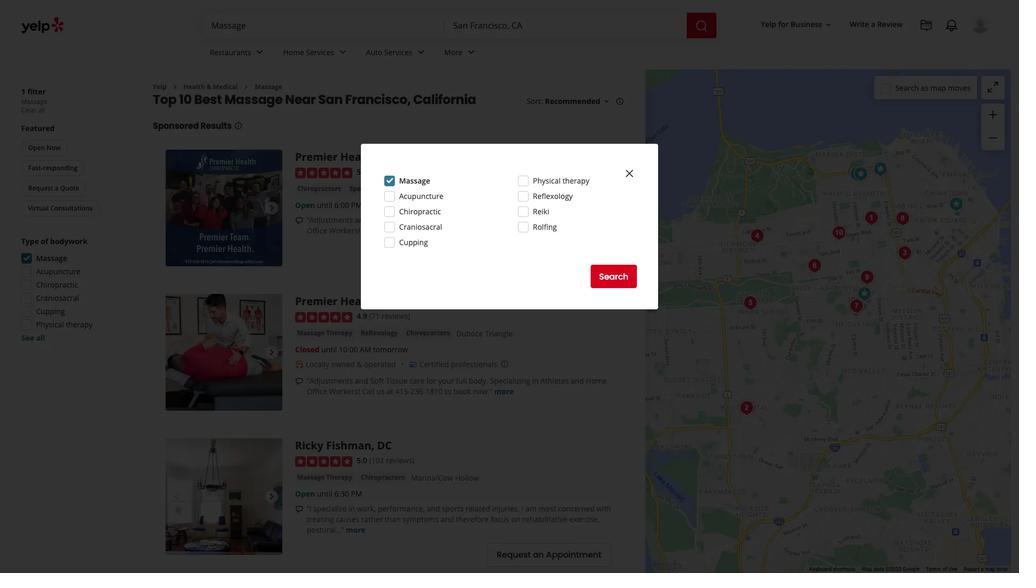 Task type: vqa. For each thing, say whether or not it's contained in the screenshot.
the for within group
no



Task type: locate. For each thing, give the bounding box(es) containing it.
request
[[28, 184, 53, 193], [497, 549, 531, 561]]

chiropractors link up certified
[[404, 328, 452, 339]]

415- down the medicine
[[395, 226, 411, 236]]

1 vertical spatial specializing
[[490, 376, 530, 386]]

auto
[[366, 47, 382, 57]]

16 speech v2 image for "adjustments
[[295, 377, 304, 386]]

rolfing
[[533, 222, 557, 232]]

3 slideshow element from the top
[[166, 439, 282, 555]]

0 horizontal spatial more
[[346, 525, 366, 535]]

causes
[[336, 514, 359, 524]]

2 at from the top
[[387, 386, 393, 396]]

2 vertical spatial massage therapy button
[[295, 472, 354, 483]]

3 next image from the top
[[265, 491, 278, 503]]

16 speech v2 image
[[295, 377, 304, 386], [295, 505, 304, 514]]

hollow for premier health chiropractic
[[515, 184, 539, 194]]

massage therapy button down 4.9 star rating image
[[295, 328, 354, 339]]

2 415- from the top
[[395, 386, 411, 396]]

am
[[360, 344, 371, 354]]

services inside auto services link
[[384, 47, 412, 57]]

1 workers! from the top
[[329, 226, 360, 236]]

1 specializing from the top
[[490, 215, 530, 225]]

1 soft from the top
[[370, 215, 384, 225]]

studio soothe image
[[804, 255, 825, 276]]

book
[[454, 226, 471, 236], [454, 386, 471, 396]]

marina/cow for dc
[[411, 473, 453, 483]]

acupuncture
[[399, 191, 444, 201], [36, 266, 81, 277]]

reflexology up reiki
[[533, 191, 573, 201]]

1 16 speech v2 image from the top
[[295, 377, 304, 386]]

2 vertical spatial slideshow element
[[166, 439, 282, 555]]

than
[[385, 514, 401, 524]]

fast-responding
[[28, 163, 78, 173]]

1 vertical spatial to
[[445, 386, 452, 396]]

care for "adjustments's 16 speech v2 image
[[410, 376, 424, 386]]

at down operated
[[387, 386, 393, 396]]

zoom in image
[[987, 108, 1000, 121]]

more down causes
[[346, 525, 366, 535]]

yelp inside button
[[761, 19, 776, 29]]

chiropractors link down 5.0 (102 reviews)
[[359, 472, 407, 483]]

to for 16 speech v2 icon
[[445, 226, 452, 236]]

0 horizontal spatial request
[[28, 184, 53, 193]]

"adjustments down the locally
[[307, 376, 353, 386]]

premier health chiropractic castro
[[295, 294, 481, 309]]

massage right 16 chevron right v2 icon on the left top of the page
[[255, 82, 282, 91]]

tissue down the medicine
[[386, 215, 408, 225]]

symptoms
[[403, 514, 439, 524]]

1 vertical spatial all
[[36, 333, 45, 343]]

1 vertical spatial next image
[[265, 346, 278, 359]]

0 vertical spatial more link
[[494, 386, 514, 396]]

1 "adjustments and soft tissue care for your full body. specializing in athletes and home office workers! call us at 415-236-1810 to book now." from the top
[[307, 215, 607, 236]]

0 vertical spatial chiropractors
[[297, 184, 341, 193]]

therapy for chiropractic
[[326, 328, 352, 338]]

open until 6:00 pm
[[295, 200, 362, 210]]

premier up 4.9 star rating image
[[295, 294, 338, 309]]

marina/cow hollow for chiropractic
[[470, 184, 539, 194]]

2 slideshow element from the top
[[166, 294, 282, 411]]

1 vertical spatial your
[[438, 376, 454, 386]]

1 pm from the top
[[351, 200, 362, 210]]

0 vertical spatial specializing
[[490, 215, 530, 225]]

reflexology
[[533, 191, 573, 201], [361, 328, 398, 338]]

physical up reiki
[[533, 176, 561, 186]]

3 24 chevron down v2 image from the left
[[465, 46, 478, 59]]

2 body. from the top
[[469, 376, 488, 386]]

tissue for "adjustments's 16 speech v2 image
[[386, 376, 408, 386]]

request up virtual
[[28, 184, 53, 193]]

0 vertical spatial soft
[[370, 215, 384, 225]]

premier health chiropractic image
[[850, 163, 871, 184]]

search image
[[695, 19, 708, 32]]

open now
[[28, 143, 61, 152]]

see
[[21, 333, 34, 343]]

24 chevron down v2 image left auto
[[336, 46, 349, 59]]

1 at from the top
[[387, 226, 393, 236]]

reflexology inside button
[[361, 328, 398, 338]]

0 vertical spatial body.
[[469, 215, 488, 225]]

1 vertical spatial more
[[346, 525, 366, 535]]

massage up 16 info v2 image
[[224, 91, 283, 109]]

business categories element
[[201, 38, 990, 69]]

5 star rating image
[[295, 168, 352, 178], [295, 456, 352, 467]]

"adjustments
[[307, 215, 353, 225], [307, 376, 353, 386]]

your
[[438, 215, 454, 225], [438, 376, 454, 386]]

16 chevron right v2 image
[[171, 83, 179, 91]]

request left "an"
[[497, 549, 531, 561]]

acupuncture inside group
[[36, 266, 81, 277]]

a inside write a review link
[[871, 19, 876, 29]]

0 vertical spatial your
[[438, 215, 454, 225]]

2 previous image from the top
[[170, 491, 183, 503]]

2 1810 from the top
[[426, 386, 443, 396]]

0 vertical spatial physical
[[533, 176, 561, 186]]

workers!
[[329, 226, 360, 236], [329, 386, 360, 396]]

1 us from the top
[[377, 226, 385, 236]]

& left medical
[[207, 82, 211, 91]]

1 services from the left
[[306, 47, 334, 57]]

google image
[[648, 560, 683, 573]]

2 next image from the top
[[265, 346, 278, 359]]

wela thai massage and spa image
[[846, 295, 867, 317]]

1 vertical spatial premier
[[295, 294, 338, 309]]

2 services from the left
[[384, 47, 412, 57]]

premier up open until 6:00 pm
[[295, 150, 338, 164]]

open left now
[[28, 143, 45, 152]]

& down the am
[[357, 359, 362, 369]]

1810 for 16 speech v2 icon
[[426, 226, 443, 236]]

chiropractors button down 5.0 (102 reviews)
[[359, 472, 407, 483]]

0 horizontal spatial physical
[[36, 320, 64, 330]]

more link for care
[[494, 386, 514, 396]]

0 vertical spatial reflexology
[[533, 191, 573, 201]]

request inside button
[[497, 549, 531, 561]]

of left use on the right of page
[[942, 566, 947, 572]]

1 vertical spatial acupuncture
[[36, 266, 81, 277]]

chiropractic inside search dialog
[[399, 206, 441, 217]]

health up '4.9'
[[340, 294, 376, 309]]

1 your from the top
[[438, 215, 454, 225]]

pm right the 6:00
[[351, 200, 362, 210]]

1 vertical spatial massage therapy
[[297, 328, 352, 338]]

chiropractic down type of bodywork
[[36, 280, 78, 290]]

open up "i
[[295, 489, 315, 499]]

services left 24 chevron down v2 image
[[384, 47, 412, 57]]

health
[[184, 82, 205, 91], [340, 150, 376, 164], [340, 294, 376, 309]]

hollow up reiki
[[515, 184, 539, 194]]

map left error
[[985, 566, 996, 572]]

415- down 16 certified professionals v2 icon
[[395, 386, 411, 396]]

us down operated
[[377, 386, 385, 396]]

open
[[28, 143, 45, 152], [295, 200, 315, 210], [295, 489, 315, 499]]

home
[[283, 47, 304, 57], [586, 215, 607, 225], [586, 376, 607, 386]]

1 "adjustments from the top
[[307, 215, 353, 225]]

1 vertical spatial physical
[[36, 320, 64, 330]]

415-
[[395, 226, 411, 236], [395, 386, 411, 396]]

0 vertical spatial therapy
[[563, 176, 589, 186]]

to
[[445, 226, 452, 236], [445, 386, 452, 396]]

mysa day spa image
[[736, 397, 757, 419], [736, 397, 757, 419]]

0 vertical spatial "adjustments
[[307, 215, 353, 225]]

2 vertical spatial until
[[317, 489, 332, 499]]

0 vertical spatial request
[[28, 184, 53, 193]]

previous image
[[170, 346, 183, 359], [170, 491, 183, 503]]

us for "adjustments's 16 speech v2 image
[[377, 386, 385, 396]]

massage down type of bodywork
[[36, 253, 67, 263]]

serenity wellness spa image
[[846, 163, 868, 184]]

craniosacral inside search dialog
[[399, 222, 442, 232]]

1 to from the top
[[445, 226, 452, 236]]

0 vertical spatial full
[[456, 215, 467, 225]]

request inside button
[[28, 184, 53, 193]]

us
[[377, 226, 385, 236], [377, 386, 385, 396]]

1 vertical spatial therapy
[[66, 320, 93, 330]]

for
[[778, 19, 789, 29], [426, 215, 436, 225], [426, 376, 436, 386]]

physical
[[533, 176, 561, 186], [36, 320, 64, 330]]

in for "adjustments's 16 speech v2 image
[[532, 376, 539, 386]]

1 415- from the top
[[395, 226, 411, 236]]

24 chevron down v2 image for home services
[[336, 46, 349, 59]]

physical up see all button
[[36, 320, 64, 330]]

group
[[982, 104, 1005, 150], [18, 236, 132, 343]]

2 vertical spatial massage therapy link
[[295, 472, 354, 483]]

massage therapy button up open until 6:30 pm
[[295, 472, 354, 483]]

a for write
[[871, 19, 876, 29]]

soft for 16 speech v2 icon
[[370, 215, 384, 225]]

more link down professionals
[[494, 386, 514, 396]]

chiropractors for bottom 'chiropractors' button
[[361, 473, 405, 482]]

shortcuts
[[833, 566, 855, 572]]

soft for "adjustments's 16 speech v2 image
[[370, 376, 384, 386]]

health for premier health chiropractic
[[340, 150, 376, 164]]

hollow up related
[[455, 473, 479, 483]]

services for home services
[[306, 47, 334, 57]]

hollow for ricky fishman, dc
[[455, 473, 479, 483]]

book for 16 speech v2 icon
[[454, 226, 471, 236]]

24 chevron down v2 image inside home services link
[[336, 46, 349, 59]]

until left the 6:00
[[317, 200, 332, 210]]

previous image for premier health chiropractic castro
[[170, 346, 183, 359]]

yelp left 16 chevron right v2 image
[[153, 82, 167, 91]]

all right the clear
[[38, 106, 45, 115]]

on
[[511, 514, 520, 524]]

physical therapy up see all button
[[36, 320, 93, 330]]

craniosacral
[[399, 222, 442, 232], [36, 293, 79, 303]]

duboce
[[456, 328, 483, 339]]

concerned
[[558, 504, 595, 514]]

1 tissue from the top
[[386, 215, 408, 225]]

pm
[[351, 200, 362, 210], [351, 489, 362, 499]]

2 full from the top
[[456, 376, 467, 386]]

0 vertical spatial search
[[895, 83, 919, 93]]

health up (110
[[340, 150, 376, 164]]

1 vertical spatial in
[[532, 376, 539, 386]]

0 vertical spatial to
[[445, 226, 452, 236]]

tissue
[[386, 215, 408, 225], [386, 376, 408, 386]]

chiropractors button
[[295, 184, 343, 194], [404, 328, 452, 339], [359, 472, 407, 483]]

yelp for yelp for business
[[761, 19, 776, 29]]

enchanted massage image
[[740, 292, 761, 313]]

chiropractors button up open until 6:00 pm
[[295, 184, 343, 194]]

1 horizontal spatial group
[[982, 104, 1005, 150]]

0 vertical spatial home
[[283, 47, 304, 57]]

francisco,
[[345, 91, 411, 109]]

1 horizontal spatial of
[[942, 566, 947, 572]]

full for "adjustments's 16 speech v2 image
[[456, 376, 467, 386]]

1 5.0 from the top
[[357, 167, 367, 177]]

2 "adjustments and soft tissue care for your full body. specializing in athletes and home office workers! call us at 415-236-1810 to book now." from the top
[[307, 376, 607, 396]]

2 24 chevron down v2 image from the left
[[336, 46, 349, 59]]

0 vertical spatial workers!
[[329, 226, 360, 236]]

415- for "adjustments's 16 speech v2 image
[[395, 386, 411, 396]]

massage inside group
[[36, 253, 67, 263]]

slideshow element
[[166, 150, 282, 267], [166, 294, 282, 411], [166, 439, 282, 555]]

chiropractors button up certified
[[404, 328, 452, 339]]

previous image for ricky fishman, dc
[[170, 491, 183, 503]]

2 "adjustments from the top
[[307, 376, 353, 386]]

chiropractors link up open until 6:00 pm
[[295, 184, 343, 194]]

chiropractors up open until 6:00 pm
[[297, 184, 341, 193]]

1 vertical spatial previous image
[[170, 491, 183, 503]]

services
[[306, 47, 334, 57], [384, 47, 412, 57]]

massage therapy button right the medicine
[[407, 184, 466, 194]]

1 horizontal spatial marina/cow
[[470, 184, 513, 194]]

open for premier
[[295, 200, 315, 210]]

0 horizontal spatial yelp
[[153, 82, 167, 91]]

5.0 (102 reviews)
[[357, 456, 415, 466]]

reflexology link
[[359, 328, 400, 339]]

massage therapy link up open until 6:30 pm
[[295, 472, 354, 483]]

performance,
[[378, 504, 425, 514]]

massage therapy link down 4.9 star rating image
[[295, 328, 354, 339]]

0 horizontal spatial services
[[306, 47, 334, 57]]

24 chevron down v2 image inside 'restaurants' link
[[253, 46, 266, 59]]

0 vertical spatial pm
[[351, 200, 362, 210]]

2 soft from the top
[[370, 376, 384, 386]]

236-
[[411, 226, 426, 236], [411, 386, 426, 396]]

1 full from the top
[[456, 215, 467, 225]]

1 horizontal spatial therapy
[[563, 176, 589, 186]]

1 care from the top
[[410, 215, 424, 225]]

soft down operated
[[370, 376, 384, 386]]

more for performance,
[[346, 525, 366, 535]]

2 tissue from the top
[[386, 376, 408, 386]]

massage therapy right the medicine
[[409, 184, 464, 193]]

craniosacral up see all button
[[36, 293, 79, 303]]

1 call from the top
[[362, 226, 375, 236]]

now."
[[473, 226, 492, 236], [473, 386, 492, 396]]

physical inside search dialog
[[533, 176, 561, 186]]

16 locally owned v2 image
[[295, 360, 304, 369]]

your for 16 speech v2 icon
[[438, 215, 454, 225]]

0 vertical spatial a
[[871, 19, 876, 29]]

all
[[38, 106, 45, 115], [36, 333, 45, 343]]

virtual consultations
[[28, 204, 93, 213]]

1 vertical spatial group
[[18, 236, 132, 343]]

2 your from the top
[[438, 376, 454, 386]]

chiropractic up the 4.9 (71 reviews)
[[379, 294, 444, 309]]

1 horizontal spatial services
[[384, 47, 412, 57]]

massage right the medicine
[[409, 184, 436, 193]]

16 speech v2 image for "i
[[295, 505, 304, 514]]

health right 16 chevron right v2 image
[[184, 82, 205, 91]]

duboce triangle
[[456, 328, 513, 339]]

1 vertical spatial of
[[942, 566, 947, 572]]

1 next image from the top
[[265, 202, 278, 215]]

use
[[948, 566, 957, 572]]

chiropractors up certified
[[406, 328, 450, 338]]

1 vertical spatial 5 star rating image
[[295, 456, 352, 467]]

chiropractors
[[297, 184, 341, 193], [406, 328, 450, 338], [361, 473, 405, 482]]

2 premier from the top
[[295, 294, 338, 309]]

"adjustments and soft tissue care for your full body. specializing in athletes and home office workers! call us at 415-236-1810 to book now."
[[307, 215, 607, 236], [307, 376, 607, 396]]

in inside ""i specialize in work, performance, and sports related injuries. i am most concerned with treating causes rather than symptoms and therefore focus on rehabilitative exercise, postural…""
[[349, 504, 355, 514]]

massage
[[255, 82, 282, 91], [224, 91, 283, 109], [21, 97, 47, 106], [399, 176, 430, 186], [409, 184, 436, 193], [36, 253, 67, 263], [297, 328, 325, 338], [297, 473, 325, 482]]

next image for premier health chiropractic castro
[[265, 346, 278, 359]]

0 vertical spatial for
[[778, 19, 789, 29]]

1 vertical spatial athletes
[[541, 376, 569, 386]]

premier health chiropractic castro image
[[854, 283, 875, 304]]

1 horizontal spatial hollow
[[515, 184, 539, 194]]

body.
[[469, 215, 488, 225], [469, 376, 488, 386]]

1 previous image from the top
[[170, 346, 183, 359]]

fast-
[[28, 163, 43, 173]]

0 vertical spatial marina/cow
[[470, 184, 513, 194]]

1 236- from the top
[[411, 226, 426, 236]]

1 horizontal spatial 24 chevron down v2 image
[[336, 46, 349, 59]]

search inside button
[[599, 270, 629, 283]]

1 horizontal spatial physical therapy
[[533, 176, 589, 186]]

map right as
[[931, 83, 946, 93]]

2 vertical spatial chiropractors
[[361, 473, 405, 482]]

treating
[[307, 514, 334, 524]]

office down open until 6:00 pm
[[307, 226, 327, 236]]

1 horizontal spatial chiropractors
[[361, 473, 405, 482]]

1 horizontal spatial yelp
[[761, 19, 776, 29]]

24 chevron down v2 image
[[253, 46, 266, 59], [336, 46, 349, 59], [465, 46, 478, 59]]

0 horizontal spatial 24 chevron down v2 image
[[253, 46, 266, 59]]

craniosacral inside group
[[36, 293, 79, 303]]

pm for health
[[351, 200, 362, 210]]

1 vertical spatial chiropractors
[[406, 328, 450, 338]]

next image
[[265, 202, 278, 215], [265, 346, 278, 359], [265, 491, 278, 503]]

a right report
[[981, 566, 984, 572]]

0 vertical spatial athletes
[[541, 215, 569, 225]]

2 office from the top
[[307, 386, 327, 396]]

full for 16 speech v2 icon
[[456, 215, 467, 225]]

0 vertical spatial 5 star rating image
[[295, 168, 352, 178]]

1 5 star rating image from the top
[[295, 168, 352, 178]]

a right write at top
[[871, 19, 876, 29]]

write
[[850, 19, 869, 29]]

body. for "adjustments's 16 speech v2 image
[[469, 376, 488, 386]]

acupuncture down type of bodywork
[[36, 266, 81, 277]]

ricky fishman, dc image
[[870, 158, 891, 180]]

specializing for 16 speech v2 icon
[[490, 215, 530, 225]]

1 premier from the top
[[295, 150, 338, 164]]

acupuncture down 5.0 (110 reviews)
[[399, 191, 444, 201]]

16 chevron right v2 image
[[242, 83, 251, 91]]

next image for ricky fishman, dc
[[265, 491, 278, 503]]

services up top 10 best massage near san francisco, california
[[306, 47, 334, 57]]

0 vertical spatial reviews)
[[386, 167, 415, 177]]

search dialog
[[0, 0, 1019, 573]]

open up 16 speech v2 icon
[[295, 200, 315, 210]]

"adjustments for 16 speech v2 icon
[[307, 215, 353, 225]]

ricky fishman, dc image
[[166, 439, 282, 555]]

0 horizontal spatial of
[[41, 236, 48, 246]]

until up the locally
[[321, 344, 337, 354]]

24 chevron down v2 image right more
[[465, 46, 478, 59]]

cupping inside search dialog
[[399, 237, 428, 247]]

1 vertical spatial open
[[295, 200, 315, 210]]

2 us from the top
[[377, 386, 385, 396]]

yelp left business
[[761, 19, 776, 29]]

yelp for yelp "link"
[[153, 82, 167, 91]]

for for "adjustments's 16 speech v2 image
[[426, 376, 436, 386]]

1 1810 from the top
[[426, 226, 443, 236]]

workers! down the 6:00
[[329, 226, 360, 236]]

virtual
[[28, 204, 49, 213]]

1 vertical spatial soft
[[370, 376, 384, 386]]

featured group
[[19, 123, 132, 219]]

1 vertical spatial office
[[307, 386, 327, 396]]

24 chevron down v2 image for restaurants
[[253, 46, 266, 59]]

in
[[532, 215, 539, 225], [532, 376, 539, 386], [349, 504, 355, 514]]

more link
[[494, 386, 514, 396], [346, 525, 366, 535]]

1 horizontal spatial more
[[494, 386, 514, 396]]

office for "adjustments's 16 speech v2 image
[[307, 386, 327, 396]]

workers! for 16 speech v2 icon
[[329, 226, 360, 236]]

a left quote
[[55, 184, 59, 193]]

see all button
[[21, 333, 45, 343]]

marina/cow hollow
[[470, 184, 539, 194], [411, 473, 479, 483]]

"adjustments for "adjustments's 16 speech v2 image
[[307, 376, 353, 386]]

body. for 16 speech v2 icon
[[469, 215, 488, 225]]

1 slideshow element from the top
[[166, 150, 282, 267]]

call for "adjustments's 16 speech v2 image
[[362, 386, 375, 396]]

0 horizontal spatial acupuncture
[[36, 266, 81, 277]]

0 vertical spatial physical therapy
[[533, 176, 589, 186]]

1 24 chevron down v2 image from the left
[[253, 46, 266, 59]]

notifications image
[[945, 19, 958, 32]]

1 vertical spatial full
[[456, 376, 467, 386]]

5 star rating image for premier
[[295, 168, 352, 178]]

1 book from the top
[[454, 226, 471, 236]]

0 vertical spatial call
[[362, 226, 375, 236]]

reiki
[[533, 206, 549, 217]]

professionals
[[451, 359, 497, 369]]

massage therapy link right the medicine
[[407, 184, 466, 194]]

1 vertical spatial book
[[454, 386, 471, 396]]

0 vertical spatial 415-
[[395, 226, 411, 236]]

medicine
[[372, 184, 400, 193]]

0 vertical spatial more
[[494, 386, 514, 396]]

massage right (110
[[399, 176, 430, 186]]

2 horizontal spatial a
[[981, 566, 984, 572]]

reviews) down premier health chiropractic castro link
[[382, 311, 410, 321]]

marina/cow
[[470, 184, 513, 194], [411, 473, 453, 483]]

1 horizontal spatial map
[[985, 566, 996, 572]]

more down professionals
[[494, 386, 514, 396]]

2 236- from the top
[[411, 386, 426, 396]]

0 vertical spatial us
[[377, 226, 385, 236]]

appointment
[[546, 549, 601, 561]]

236- for "adjustments's 16 speech v2 image
[[411, 386, 426, 396]]

iyara traditional thai massage image
[[747, 225, 768, 247]]

at down the medicine
[[387, 226, 393, 236]]

marina/cow hollow up reiki
[[470, 184, 539, 194]]

1 vertical spatial &
[[357, 359, 362, 369]]

susu massage studio image
[[892, 208, 913, 229]]

1 vertical spatial body.
[[469, 376, 488, 386]]

2 athletes from the top
[[541, 376, 569, 386]]

1 vertical spatial therapy
[[326, 328, 352, 338]]

workers! down owned
[[329, 386, 360, 396]]

of right the type
[[41, 236, 48, 246]]

sports medicine
[[350, 184, 400, 193]]

therapy
[[563, 176, 589, 186], [66, 320, 93, 330]]

search button
[[591, 265, 637, 288]]

5 star rating image up open until 6:00 pm
[[295, 168, 352, 178]]

2 16 speech v2 image from the top
[[295, 505, 304, 514]]

massage therapy up open until 6:30 pm
[[297, 473, 352, 482]]

0 vertical spatial in
[[532, 215, 539, 225]]

pearl spa & sauna image
[[861, 207, 882, 229]]

1 horizontal spatial more link
[[494, 386, 514, 396]]

0 horizontal spatial group
[[18, 236, 132, 343]]

a for request
[[55, 184, 59, 193]]

ricky fishman, dc link
[[295, 439, 392, 453]]

chiropractic down the medicine
[[399, 206, 441, 217]]

0 vertical spatial premier
[[295, 150, 338, 164]]

craniosacral down the medicine
[[399, 222, 442, 232]]

0 vertical spatial next image
[[265, 202, 278, 215]]

close image
[[623, 167, 636, 180]]

siam orchid traditional thai massage image
[[894, 242, 915, 264]]

pm right 6:30
[[351, 489, 362, 499]]

services inside home services link
[[306, 47, 334, 57]]

5.0 left (102
[[357, 456, 367, 466]]

call down sports medicine link
[[362, 226, 375, 236]]

all right see
[[36, 333, 45, 343]]

2 call from the top
[[362, 386, 375, 396]]

a inside request a quote button
[[55, 184, 59, 193]]

book for "adjustments's 16 speech v2 image
[[454, 386, 471, 396]]

info icon image
[[500, 360, 509, 368], [500, 360, 509, 368]]

2 care from the top
[[410, 376, 424, 386]]

0 vertical spatial all
[[38, 106, 45, 115]]

of inside group
[[41, 236, 48, 246]]

medical
[[213, 82, 238, 91]]

1 horizontal spatial search
[[895, 83, 919, 93]]

1 vertical spatial a
[[55, 184, 59, 193]]

2 5.0 from the top
[[357, 456, 367, 466]]

us for 16 speech v2 icon
[[377, 226, 385, 236]]

2 workers! from the top
[[329, 386, 360, 396]]

5 star rating image down ricky
[[295, 456, 352, 467]]

24 chevron down v2 image right restaurants
[[253, 46, 266, 59]]

restaurants
[[210, 47, 251, 57]]

None search field
[[203, 13, 719, 38]]

tissue down operated
[[386, 376, 408, 386]]

reviews) for ricky fishman, dc
[[386, 456, 415, 466]]

operated
[[364, 359, 396, 369]]

featured
[[21, 123, 55, 133]]

2 specializing from the top
[[490, 376, 530, 386]]

i
[[522, 504, 524, 514]]

physical therapy inside search dialog
[[533, 176, 589, 186]]

1 vertical spatial massage therapy button
[[295, 328, 354, 339]]

5.0 left (110
[[357, 167, 367, 177]]

1 vertical spatial for
[[426, 215, 436, 225]]

1 vertical spatial us
[[377, 386, 385, 396]]

call down operated
[[362, 386, 375, 396]]

2 vertical spatial therapy
[[326, 473, 352, 482]]

map for moves
[[931, 83, 946, 93]]

athletes
[[541, 215, 569, 225], [541, 376, 569, 386]]

specializing left reiki
[[490, 215, 530, 225]]

marina/cow hollow up sports
[[411, 473, 479, 483]]

certified professionals
[[419, 359, 497, 369]]

24 chevron down v2 image inside more link
[[465, 46, 478, 59]]

request for request an appointment
[[497, 549, 531, 561]]

reflexology down the 4.9 (71 reviews)
[[361, 328, 398, 338]]

massage therapy down 4.9 star rating image
[[297, 328, 352, 338]]

more link down causes
[[346, 525, 366, 535]]

sponsored
[[153, 120, 199, 132]]

until up specialize
[[317, 489, 332, 499]]

2 5 star rating image from the top
[[295, 456, 352, 467]]

chiropractors for middle 'chiropractors' button
[[406, 328, 450, 338]]

physical therapy up reiki
[[533, 176, 589, 186]]

2 pm from the top
[[351, 489, 362, 499]]

1 vertical spatial pm
[[351, 489, 362, 499]]

quote
[[60, 184, 79, 193]]

physical inside group
[[36, 320, 64, 330]]

2 book from the top
[[454, 386, 471, 396]]

therefore
[[456, 514, 489, 524]]

2 to from the top
[[445, 386, 452, 396]]

"adjustments down open until 6:00 pm
[[307, 215, 353, 225]]

report a map error
[[964, 566, 1008, 572]]

0 vertical spatial now."
[[473, 226, 492, 236]]

0 vertical spatial 1810
[[426, 226, 443, 236]]

1 office from the top
[[307, 226, 327, 236]]

1 body. from the top
[[469, 215, 488, 225]]

with
[[597, 504, 611, 514]]

open now button
[[21, 140, 67, 156]]

pm for fishman,
[[351, 489, 362, 499]]

premier health chiropractic image
[[166, 150, 282, 267], [946, 193, 967, 215]]



Task type: describe. For each thing, give the bounding box(es) containing it.
moves
[[948, 83, 971, 93]]

all inside 1 filter massage clear all
[[38, 106, 45, 115]]

a for report
[[981, 566, 984, 572]]

of for type
[[41, 236, 48, 246]]

write a review link
[[846, 15, 907, 34]]

restaurants link
[[201, 38, 275, 69]]

(71
[[369, 311, 380, 321]]

"i
[[307, 504, 312, 514]]

locally
[[306, 359, 329, 369]]

clear
[[21, 106, 37, 115]]

group containing type of bodywork
[[18, 236, 132, 343]]

massage therapy link for dc
[[295, 472, 354, 483]]

workers! for "adjustments's 16 speech v2 image
[[329, 386, 360, 396]]

10
[[179, 91, 192, 109]]

4.9 star rating image
[[295, 312, 352, 323]]

closed until 10:00 am tomorrow
[[295, 344, 408, 354]]

more for care
[[494, 386, 514, 396]]

see all
[[21, 333, 45, 343]]

keyboard shortcuts button
[[809, 566, 855, 573]]

massage inside search dialog
[[399, 176, 430, 186]]

open inside button
[[28, 143, 45, 152]]

until for ricky fishman, dc
[[317, 489, 332, 499]]

slideshow element for premier health chiropractic castro
[[166, 294, 282, 411]]

exercise,
[[569, 514, 600, 524]]

marina/cow for chiropractic
[[470, 184, 513, 194]]

angel health center massage & spa image
[[828, 222, 850, 243]]

physical therapy inside group
[[36, 320, 93, 330]]

previous image
[[170, 202, 183, 215]]

sponsored results
[[153, 120, 232, 132]]

locally owned & operated
[[306, 359, 396, 369]]

reviews) for premier health chiropractic castro
[[382, 311, 410, 321]]

reflexology button
[[359, 328, 400, 339]]

reviews) for premier health chiropractic
[[386, 167, 415, 177]]

1 vertical spatial chiropractors button
[[404, 328, 452, 339]]

map data ©2023 google
[[862, 566, 920, 572]]

of for terms
[[942, 566, 947, 572]]

bodywork
[[50, 236, 87, 246]]

24 chevron down v2 image for more
[[465, 46, 478, 59]]

projects image
[[920, 19, 933, 32]]

services for auto services
[[384, 47, 412, 57]]

2 vertical spatial chiropractors link
[[359, 472, 407, 483]]

0 vertical spatial &
[[207, 82, 211, 91]]

premier health chiropractic link
[[295, 150, 444, 164]]

1 vertical spatial chiropractors link
[[404, 328, 452, 339]]

1 now." from the top
[[473, 226, 492, 236]]

search for search as map moves
[[895, 83, 919, 93]]

most
[[539, 504, 556, 514]]

more link for performance,
[[346, 525, 366, 535]]

review
[[878, 19, 903, 29]]

sports medicine button
[[347, 184, 403, 194]]

yelp link
[[153, 82, 167, 91]]

to for "adjustments's 16 speech v2 image
[[445, 386, 452, 396]]

rehabilitative
[[522, 514, 568, 524]]

16 speech v2 image
[[295, 216, 304, 225]]

for inside yelp for business button
[[778, 19, 789, 29]]

results
[[201, 120, 232, 132]]

keyboard shortcuts
[[809, 566, 855, 572]]

office for 16 speech v2 icon
[[307, 226, 327, 236]]

business
[[791, 19, 822, 29]]

10:00
[[339, 344, 358, 354]]

google
[[903, 566, 920, 572]]

chiropractors for topmost 'chiropractors' button
[[297, 184, 341, 193]]

4.9 (71 reviews)
[[357, 311, 410, 321]]

sports medicine link
[[347, 184, 403, 194]]

2 vertical spatial chiropractors button
[[359, 472, 407, 483]]

for for 16 speech v2 icon
[[426, 215, 436, 225]]

0 vertical spatial massage therapy button
[[407, 184, 466, 194]]

dc
[[377, 439, 392, 453]]

map region
[[592, 0, 1019, 573]]

0 horizontal spatial premier health chiropractic image
[[166, 150, 282, 267]]

sports
[[442, 504, 464, 514]]

massage therapy link for chiropractic
[[295, 328, 354, 339]]

top 10 best massage near san francisco, california
[[153, 91, 476, 109]]

massage up open until 6:30 pm
[[297, 473, 325, 482]]

5.0 for fishman,
[[357, 456, 367, 466]]

write a review
[[850, 19, 903, 29]]

chiropractic up 5.0 (110 reviews)
[[379, 150, 444, 164]]

user actions element
[[753, 13, 1005, 79]]

premier health chiropractic castro image
[[166, 294, 282, 411]]

5 star rating image for ricky
[[295, 456, 352, 467]]

"i specialize in work, performance, and sports related injuries. i am most concerned with treating causes rather than symptoms and therefore focus on rehabilitative exercise, postural…"
[[307, 504, 611, 535]]

16 info v2 image
[[234, 122, 242, 130]]

call for 16 speech v2 icon
[[362, 226, 375, 236]]

owned
[[331, 359, 355, 369]]

expand map image
[[987, 81, 1000, 93]]

next image for premier health chiropractic
[[265, 202, 278, 215]]

home for 16 speech v2 icon
[[586, 215, 607, 225]]

therapy for dc
[[326, 473, 352, 482]]

24 chevron down v2 image
[[415, 46, 427, 59]]

map for error
[[985, 566, 996, 572]]

request a quote button
[[21, 180, 86, 196]]

keyboard
[[809, 566, 832, 572]]

auto services
[[366, 47, 412, 57]]

16 info v2 image
[[616, 97, 624, 106]]

type of bodywork
[[21, 236, 87, 246]]

marina/cow hollow for dc
[[411, 473, 479, 483]]

massage therapy for chiropractic
[[297, 328, 352, 338]]

rather
[[361, 514, 383, 524]]

certified
[[419, 359, 449, 369]]

1 horizontal spatial &
[[357, 359, 362, 369]]

injuries.
[[492, 504, 520, 514]]

massage down filter
[[21, 97, 47, 106]]

premier for premier health chiropractic
[[295, 150, 338, 164]]

california
[[413, 91, 476, 109]]

tomorrow
[[373, 344, 408, 354]]

16 chevron down v2 image
[[824, 21, 833, 29]]

in for 16 speech v2 icon
[[532, 215, 539, 225]]

5.0 for health
[[357, 167, 367, 177]]

request for request a quote
[[28, 184, 53, 193]]

reflexology inside search dialog
[[533, 191, 573, 201]]

san
[[318, 91, 343, 109]]

health for premier health chiropractic castro
[[340, 294, 376, 309]]

"adjustments and soft tissue care for your full body. specializing in athletes and home office workers! call us at 415-236-1810 to book now." for "adjustments's 16 speech v2 image
[[307, 376, 607, 396]]

"adjustments and soft tissue care for your full body. specializing in athletes and home office workers! call us at 415-236-1810 to book now." for 16 speech v2 icon
[[307, 215, 607, 236]]

now
[[46, 143, 61, 152]]

ricky fishman, dc
[[295, 439, 392, 453]]

postural…"
[[307, 525, 344, 535]]

auto services link
[[358, 38, 436, 69]]

(102
[[369, 456, 384, 466]]

massage therapy button for chiropractic
[[295, 328, 354, 339]]

1 horizontal spatial premier health chiropractic image
[[946, 193, 967, 215]]

more link
[[436, 38, 486, 69]]

health & medical
[[184, 82, 238, 91]]

0 vertical spatial chiropractors link
[[295, 184, 343, 194]]

0 vertical spatial health
[[184, 82, 205, 91]]

(110
[[369, 167, 384, 177]]

chiropractic inside group
[[36, 280, 78, 290]]

focus
[[491, 514, 509, 524]]

0 vertical spatial massage therapy
[[409, 184, 464, 193]]

0 vertical spatial chiropractors button
[[295, 184, 343, 194]]

1 vertical spatial cupping
[[36, 306, 65, 316]]

home for "adjustments's 16 speech v2 image
[[586, 376, 607, 386]]

fast-responding button
[[21, 160, 85, 176]]

0 vertical spatial therapy
[[438, 184, 464, 193]]

specializing for "adjustments's 16 speech v2 image
[[490, 376, 530, 386]]

an
[[533, 549, 544, 561]]

castro
[[447, 294, 481, 309]]

4.9
[[357, 311, 367, 321]]

zoom out image
[[987, 132, 1000, 144]]

search for search
[[599, 270, 629, 283]]

yelp for business button
[[757, 15, 837, 34]]

home inside business categories element
[[283, 47, 304, 57]]

search as map moves
[[895, 83, 971, 93]]

specialize
[[313, 504, 347, 514]]

request an appointment
[[497, 549, 601, 561]]

therapy inside group
[[66, 320, 93, 330]]

therapy inside search dialog
[[563, 176, 589, 186]]

tissue for 16 speech v2 icon
[[386, 215, 408, 225]]

5.0 (110 reviews)
[[357, 167, 415, 177]]

near
[[285, 91, 316, 109]]

1810 for "adjustments's 16 speech v2 image
[[426, 386, 443, 396]]

1 athletes from the top
[[541, 215, 569, 225]]

care for 16 speech v2 icon
[[410, 215, 424, 225]]

massage link
[[255, 82, 282, 91]]

open for ricky
[[295, 489, 315, 499]]

health & medical link
[[184, 82, 238, 91]]

6:30
[[334, 489, 349, 499]]

am
[[526, 504, 537, 514]]

map
[[862, 566, 872, 572]]

related
[[466, 504, 490, 514]]

until for premier health chiropractic castro
[[321, 344, 337, 354]]

massage therapy for dc
[[297, 473, 352, 482]]

terms of use
[[926, 566, 957, 572]]

236- for 16 speech v2 icon
[[411, 226, 426, 236]]

slideshow element for ricky fishman, dc
[[166, 439, 282, 555]]

until for premier health chiropractic
[[317, 200, 332, 210]]

massage up closed
[[297, 328, 325, 338]]

slideshow element for premier health chiropractic
[[166, 150, 282, 267]]

body-soul-massage & skincare image
[[857, 267, 878, 288]]

premier for premier health chiropractic castro
[[295, 294, 338, 309]]

415- for 16 speech v2 icon
[[395, 226, 411, 236]]

2 now." from the top
[[473, 386, 492, 396]]

16 certified professionals v2 image
[[409, 360, 417, 369]]

best
[[194, 91, 222, 109]]

terms of use link
[[926, 566, 957, 572]]

0 vertical spatial massage therapy link
[[407, 184, 466, 194]]

premier health chiropractic castro link
[[295, 294, 481, 309]]

acupuncture inside search dialog
[[399, 191, 444, 201]]

top
[[153, 91, 177, 109]]

1 filter massage clear all
[[21, 87, 47, 115]]

massage therapy button for dc
[[295, 472, 354, 483]]



